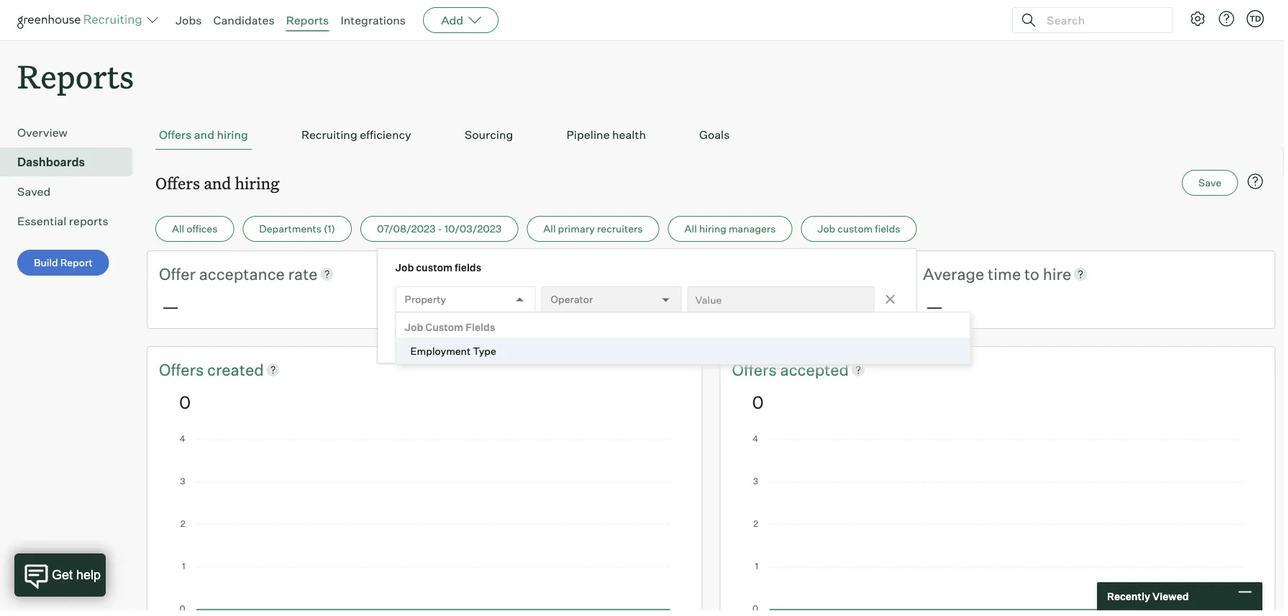 Task type: vqa. For each thing, say whether or not it's contained in the screenshot.
the top and
yes



Task type: describe. For each thing, give the bounding box(es) containing it.
xychart image for created
[[179, 435, 670, 611]]

job custom fields inside job custom fields button
[[818, 223, 901, 235]]

1 vertical spatial job
[[396, 261, 414, 274]]

essential reports
[[17, 214, 108, 228]]

save
[[1199, 176, 1222, 189]]

report
[[60, 256, 93, 269]]

departments
[[259, 223, 322, 235]]

sourcing
[[465, 128, 513, 142]]

(1)
[[324, 223, 335, 235]]

add filter button
[[396, 320, 489, 346]]

tab list containing offers and hiring
[[155, 120, 1268, 150]]

accepted
[[781, 360, 849, 379]]

jobs link
[[176, 13, 202, 27]]

build report
[[34, 256, 93, 269]]

faq image
[[1247, 173, 1265, 190]]

job custom fields
[[405, 321, 495, 334]]

07/08/2023
[[377, 223, 436, 235]]

— for average
[[926, 295, 944, 317]]

0 horizontal spatial reports
[[17, 55, 134, 97]]

employment type
[[411, 344, 496, 357]]

custom
[[426, 321, 464, 334]]

save button
[[1183, 170, 1239, 196]]

td button
[[1245, 7, 1268, 30]]

job custom fields button
[[801, 216, 917, 242]]

offers and hiring button
[[155, 120, 252, 150]]

td button
[[1247, 10, 1265, 27]]

candidates link
[[213, 13, 275, 27]]

offers and hiring inside button
[[159, 128, 248, 142]]

efficiency
[[360, 128, 412, 142]]

all offices
[[172, 223, 218, 235]]

recruiting efficiency button
[[298, 120, 415, 150]]

recently
[[1108, 590, 1151, 603]]

offers link for accepted
[[732, 358, 781, 381]]

time
[[988, 264, 1021, 284]]

recruiting efficiency
[[302, 128, 412, 142]]

saved link
[[17, 183, 127, 200]]

custom inside button
[[838, 223, 873, 235]]

integrations
[[341, 13, 406, 27]]

all offices button
[[155, 216, 234, 242]]

10/03/2023
[[445, 223, 502, 235]]

1 vertical spatial fields
[[455, 261, 482, 274]]

pipeline health button
[[563, 120, 650, 150]]

add for add filter
[[427, 326, 447, 339]]

filter
[[449, 326, 473, 339]]

type
[[473, 344, 496, 357]]

build
[[34, 256, 58, 269]]

employment
[[411, 344, 471, 357]]

departments (1)
[[259, 223, 335, 235]]

goals
[[700, 128, 730, 142]]

primary
[[558, 223, 595, 235]]

offer
[[159, 264, 196, 284]]

jobs
[[176, 13, 202, 27]]

pipeline
[[567, 128, 610, 142]]

07/08/2023 - 10/03/2023
[[377, 223, 502, 235]]

dashboards link
[[17, 153, 127, 171]]

managers
[[729, 223, 776, 235]]

fields
[[466, 321, 495, 334]]

viewed
[[1153, 590, 1189, 603]]

1 vertical spatial offers and hiring
[[155, 172, 280, 193]]

1 vertical spatial job custom fields
[[396, 261, 482, 274]]

pipeline health
[[567, 128, 646, 142]]

created link
[[207, 358, 264, 381]]

reports
[[69, 214, 108, 228]]

essential
[[17, 214, 66, 228]]

rate
[[288, 264, 318, 284]]



Task type: locate. For each thing, give the bounding box(es) containing it.
0 vertical spatial job
[[818, 223, 836, 235]]

xychart image
[[179, 435, 670, 611], [753, 435, 1244, 611]]

1 horizontal spatial —
[[544, 295, 561, 317]]

overview
[[17, 125, 68, 140]]

tab list
[[155, 120, 1268, 150]]

essential reports link
[[17, 212, 127, 230]]

fields inside job custom fields button
[[875, 223, 901, 235]]

— for offer
[[162, 295, 179, 317]]

0
[[179, 391, 191, 413], [753, 391, 764, 413]]

all for all hiring managers
[[685, 223, 697, 235]]

candidates
[[213, 13, 275, 27]]

all left the offices
[[172, 223, 184, 235]]

greenhouse recruiting image
[[17, 12, 147, 29]]

2 offers link from the left
[[732, 358, 781, 381]]

0 vertical spatial fields
[[875, 223, 901, 235]]

add
[[441, 13, 464, 27], [427, 326, 447, 339]]

1 average from the left
[[541, 264, 606, 284]]

3 — from the left
[[926, 295, 944, 317]]

1 horizontal spatial xychart image
[[753, 435, 1244, 611]]

overview link
[[17, 124, 127, 141]]

2 vertical spatial job
[[405, 321, 423, 334]]

td
[[1250, 14, 1262, 23]]

dashboards
[[17, 155, 85, 169]]

recruiting
[[302, 128, 358, 142]]

0 vertical spatial offers and hiring
[[159, 128, 248, 142]]

and inside button
[[194, 128, 214, 142]]

1 — from the left
[[162, 295, 179, 317]]

1 0 from the left
[[179, 391, 191, 413]]

all
[[172, 223, 184, 235], [544, 223, 556, 235], [685, 223, 697, 235]]

recruiters
[[597, 223, 643, 235]]

all for all primary recruiters
[[544, 223, 556, 235]]

Search text field
[[1044, 10, 1160, 31]]

all inside button
[[685, 223, 697, 235]]

reports right candidates
[[286, 13, 329, 27]]

hire
[[1043, 264, 1072, 284]]

offer acceptance
[[159, 264, 288, 284]]

offers link
[[159, 358, 207, 381], [732, 358, 781, 381]]

3 all from the left
[[685, 223, 697, 235]]

goals button
[[696, 120, 734, 150]]

0 horizontal spatial offers link
[[159, 358, 207, 381]]

0 vertical spatial reports
[[286, 13, 329, 27]]

average left time
[[923, 264, 985, 284]]

0 horizontal spatial —
[[162, 295, 179, 317]]

average for average
[[541, 264, 606, 284]]

average time to
[[923, 264, 1043, 284]]

reports
[[286, 13, 329, 27], [17, 55, 134, 97]]

recently viewed
[[1108, 590, 1189, 603]]

offers
[[159, 128, 192, 142], [155, 172, 200, 193], [159, 360, 207, 379], [732, 360, 781, 379]]

average
[[541, 264, 606, 284], [923, 264, 985, 284]]

add inside popup button
[[441, 13, 464, 27]]

-
[[438, 223, 443, 235]]

average for average time to
[[923, 264, 985, 284]]

0 horizontal spatial 0
[[179, 391, 191, 413]]

1 offers link from the left
[[159, 358, 207, 381]]

1 horizontal spatial all
[[544, 223, 556, 235]]

1 vertical spatial hiring
[[235, 172, 280, 193]]

build report button
[[17, 250, 109, 276]]

1 horizontal spatial fields
[[875, 223, 901, 235]]

hiring
[[217, 128, 248, 142], [235, 172, 280, 193], [700, 223, 727, 235]]

offices
[[187, 223, 218, 235]]

all hiring managers button
[[668, 216, 793, 242]]

0 horizontal spatial job custom fields
[[396, 261, 482, 274]]

0 horizontal spatial xychart image
[[179, 435, 670, 611]]

health
[[613, 128, 646, 142]]

all hiring managers
[[685, 223, 776, 235]]

offers inside button
[[159, 128, 192, 142]]

saved
[[17, 184, 51, 199]]

0 for created
[[179, 391, 191, 413]]

Value text field
[[688, 287, 875, 313]]

to
[[1025, 264, 1040, 284]]

average down primary
[[541, 264, 606, 284]]

07/08/2023 - 10/03/2023 button
[[361, 216, 518, 242]]

2 all from the left
[[544, 223, 556, 235]]

hiring inside button
[[217, 128, 248, 142]]

0 vertical spatial and
[[194, 128, 214, 142]]

sourcing button
[[461, 120, 517, 150]]

1 xychart image from the left
[[179, 435, 670, 611]]

accepted link
[[781, 358, 849, 381]]

all for all offices
[[172, 223, 184, 235]]

2 horizontal spatial —
[[926, 295, 944, 317]]

0 horizontal spatial average
[[541, 264, 606, 284]]

1 horizontal spatial reports
[[286, 13, 329, 27]]

1 vertical spatial and
[[204, 172, 231, 193]]

acceptance
[[199, 264, 285, 284]]

1 horizontal spatial 0
[[753, 391, 764, 413]]

1 horizontal spatial average
[[923, 264, 985, 284]]

1 all from the left
[[172, 223, 184, 235]]

0 horizontal spatial all
[[172, 223, 184, 235]]

0 horizontal spatial custom
[[416, 261, 453, 274]]

all left primary
[[544, 223, 556, 235]]

created
[[207, 360, 264, 379]]

all primary recruiters
[[544, 223, 643, 235]]

fields
[[875, 223, 901, 235], [455, 261, 482, 274]]

offers link for created
[[159, 358, 207, 381]]

job inside button
[[818, 223, 836, 235]]

1 horizontal spatial offers link
[[732, 358, 781, 381]]

offers and hiring
[[159, 128, 248, 142], [155, 172, 280, 193]]

all primary recruiters button
[[527, 216, 660, 242]]

add button
[[423, 7, 499, 33]]

integrations link
[[341, 13, 406, 27]]

1 horizontal spatial custom
[[838, 223, 873, 235]]

2 — from the left
[[544, 295, 561, 317]]

2 0 from the left
[[753, 391, 764, 413]]

0 vertical spatial add
[[441, 13, 464, 27]]

hiring inside button
[[700, 223, 727, 235]]

reports down greenhouse recruiting image
[[17, 55, 134, 97]]

1 vertical spatial add
[[427, 326, 447, 339]]

all left managers
[[685, 223, 697, 235]]

—
[[162, 295, 179, 317], [544, 295, 561, 317], [926, 295, 944, 317]]

0 vertical spatial job custom fields
[[818, 223, 901, 235]]

2 xychart image from the left
[[753, 435, 1244, 611]]

0 for accepted
[[753, 391, 764, 413]]

configure image
[[1190, 10, 1207, 27]]

reports link
[[286, 13, 329, 27]]

and
[[194, 128, 214, 142], [204, 172, 231, 193]]

add filter
[[427, 326, 473, 339]]

0 horizontal spatial fields
[[455, 261, 482, 274]]

2 average from the left
[[923, 264, 985, 284]]

job
[[818, 223, 836, 235], [396, 261, 414, 274], [405, 321, 423, 334]]

2 horizontal spatial all
[[685, 223, 697, 235]]

1 vertical spatial custom
[[416, 261, 453, 274]]

1 horizontal spatial job custom fields
[[818, 223, 901, 235]]

job custom fields
[[818, 223, 901, 235], [396, 261, 482, 274]]

xychart image for accepted
[[753, 435, 1244, 611]]

add for add
[[441, 13, 464, 27]]

0 vertical spatial hiring
[[217, 128, 248, 142]]

0 vertical spatial custom
[[838, 223, 873, 235]]

1 vertical spatial reports
[[17, 55, 134, 97]]

departments (1) button
[[243, 216, 352, 242]]

custom
[[838, 223, 873, 235], [416, 261, 453, 274]]

2 vertical spatial hiring
[[700, 223, 727, 235]]

add inside 'button'
[[427, 326, 447, 339]]



